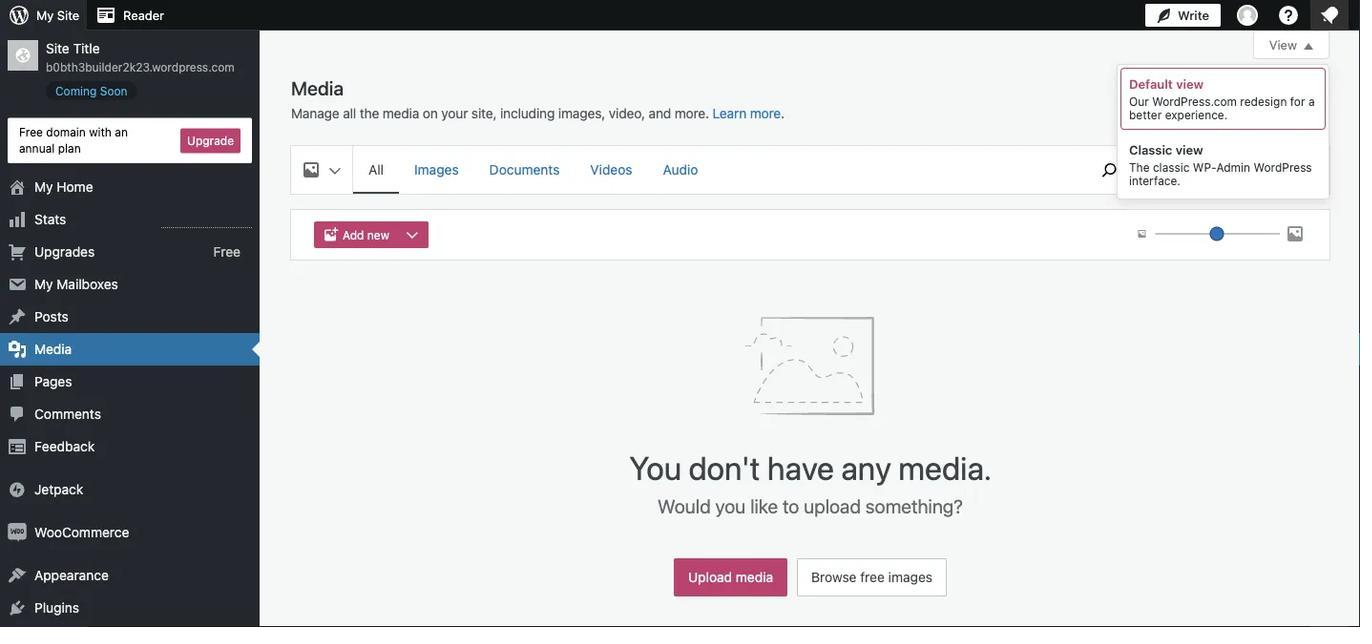 Task type: locate. For each thing, give the bounding box(es) containing it.
menu
[[353, 146, 1076, 194]]

1 vertical spatial free
[[213, 244, 241, 260]]

view up wp-
[[1176, 142, 1203, 157]]

upgrades
[[34, 244, 95, 260]]

0 vertical spatial media
[[291, 76, 344, 99]]

media
[[383, 105, 419, 121], [736, 569, 773, 585]]

my left home
[[34, 179, 53, 195]]

free for free
[[213, 244, 241, 260]]

free up annual plan
[[19, 126, 43, 139]]

audio
[[663, 162, 698, 178]]

and
[[649, 105, 671, 121]]

help image
[[1277, 4, 1300, 27]]

my mailboxes
[[34, 276, 118, 292]]

0 vertical spatial media
[[383, 105, 419, 121]]

0%
[[1156, 168, 1175, 181]]

None search field
[[1086, 146, 1133, 194]]

media for media
[[34, 341, 72, 357]]

1 img image from the top
[[8, 480, 27, 499]]

img image for woocommerce
[[8, 523, 27, 542]]

img image left jetpack
[[8, 480, 27, 499]]

0 vertical spatial view
[[1176, 76, 1204, 91]]

would
[[658, 494, 711, 517]]

1 vertical spatial media
[[34, 341, 72, 357]]

menu containing all
[[353, 146, 1076, 194]]

media
[[291, 76, 344, 99], [34, 341, 72, 357]]

like
[[750, 494, 778, 517]]

view for default view
[[1176, 76, 1204, 91]]

my site link
[[0, 0, 87, 31]]

0 horizontal spatial free
[[19, 126, 43, 139]]

img image inside 'woocommerce' link
[[8, 523, 27, 542]]

media left on
[[383, 105, 419, 121]]

2 img image from the top
[[8, 523, 27, 542]]

posts link
[[0, 301, 260, 333]]

domain
[[46, 126, 86, 139]]

something?
[[866, 494, 963, 517]]

home
[[57, 179, 93, 195]]

media inside media manage all the media on your site, including images, video, and more. learn more .
[[291, 76, 344, 99]]

1 vertical spatial img image
[[8, 523, 27, 542]]

videos
[[590, 162, 632, 178]]

upgrade inside you don't have any media. main content
[[1260, 168, 1307, 181]]

site,
[[471, 105, 497, 121]]

highest hourly views 0 image
[[161, 216, 252, 228]]

new
[[367, 228, 389, 241]]

for
[[1290, 95, 1305, 108]]

img image left the woocommerce
[[8, 523, 27, 542]]

1
[[1193, 168, 1199, 181]]

upgrade button
[[180, 128, 241, 153]]

comments link
[[0, 398, 260, 431]]

pages link
[[0, 366, 260, 398]]

wordpress.com
[[1152, 95, 1237, 108]]

free inside free domain with an annual plan
[[19, 126, 43, 139]]

my inside my mailboxes link
[[34, 276, 53, 292]]

open search image
[[1086, 158, 1133, 181]]

view inside classic view the classic wp-admin wordpress interface.
[[1176, 142, 1203, 157]]

wp-
[[1193, 160, 1216, 174]]

0 horizontal spatial upgrade
[[187, 134, 234, 147]]

1 horizontal spatial media
[[291, 76, 344, 99]]

1 horizontal spatial media
[[736, 569, 773, 585]]

media right the "upload"
[[736, 569, 773, 585]]

comments
[[34, 406, 101, 422]]

my
[[36, 8, 54, 22], [34, 179, 53, 195], [34, 276, 53, 292]]

view for classic view
[[1176, 142, 1203, 157]]

free down highest hourly views 0 image on the top of page
[[213, 244, 241, 260]]

an
[[115, 126, 128, 139]]

upgrade right used at the top right of the page
[[1260, 168, 1307, 181]]

0 vertical spatial my
[[36, 8, 54, 22]]

you don't have any media. would you like to upload something?
[[629, 448, 991, 517]]

view up wordpress.com
[[1176, 76, 1204, 91]]

0 vertical spatial upgrade
[[187, 134, 234, 147]]

site up title
[[57, 8, 79, 22]]

free
[[860, 569, 885, 585]]

our
[[1129, 95, 1149, 108]]

my inside "my site" link
[[36, 8, 54, 22]]

0 horizontal spatial media
[[34, 341, 72, 357]]

any
[[841, 448, 892, 486]]

of
[[1178, 168, 1190, 181]]

none range field inside you don't have any media. main content
[[1155, 225, 1280, 242]]

1 vertical spatial view
[[1176, 142, 1203, 157]]

1 vertical spatial my
[[34, 179, 53, 195]]

1 vertical spatial site
[[46, 41, 69, 56]]

add new
[[343, 228, 389, 241]]

1 horizontal spatial upgrade
[[1260, 168, 1307, 181]]

view
[[1269, 38, 1297, 52]]

free for free domain with an annual plan
[[19, 126, 43, 139]]

None range field
[[1155, 225, 1280, 242]]

your
[[441, 105, 468, 121]]

media up pages
[[34, 341, 72, 357]]

media inside media link
[[34, 341, 72, 357]]

img image inside jetpack link
[[8, 480, 27, 499]]

plugins
[[34, 600, 79, 616]]

documents link
[[474, 146, 575, 192]]

upgrade inside button
[[187, 134, 234, 147]]

plugins link
[[0, 592, 260, 624]]

better
[[1129, 108, 1162, 121]]

0 horizontal spatial media
[[383, 105, 419, 121]]

feedback
[[34, 439, 95, 454]]

my for my home
[[34, 179, 53, 195]]

1 horizontal spatial free
[[213, 244, 241, 260]]

to
[[783, 494, 799, 517]]

site left title
[[46, 41, 69, 56]]

pages
[[34, 374, 72, 390]]

browse free images
[[811, 569, 933, 585]]

img image
[[8, 480, 27, 499], [8, 523, 27, 542]]

menu inside you don't have any media. main content
[[353, 146, 1076, 194]]

my up the posts
[[34, 276, 53, 292]]

all
[[368, 162, 384, 178]]

images link
[[399, 146, 474, 192]]

images
[[888, 569, 933, 585]]

upgrade
[[187, 134, 234, 147], [1260, 168, 1307, 181]]

0 vertical spatial free
[[19, 126, 43, 139]]

don't
[[689, 448, 760, 486]]

reader link
[[87, 0, 172, 31]]

2 vertical spatial my
[[34, 276, 53, 292]]

my for my mailboxes
[[34, 276, 53, 292]]

interface.
[[1129, 174, 1181, 187]]

classic view the classic wp-admin wordpress interface.
[[1129, 142, 1312, 187]]

1 vertical spatial upgrade
[[1260, 168, 1307, 181]]

my inside my home 'link'
[[34, 179, 53, 195]]

upload
[[804, 494, 861, 517]]

videos link
[[575, 146, 648, 192]]

media up manage
[[291, 76, 344, 99]]

site
[[57, 8, 79, 22], [46, 41, 69, 56]]

view inside the 'default view our wordpress.com redesign for a better experience.'
[[1176, 76, 1204, 91]]

write link
[[1145, 0, 1221, 31]]

my left reader link
[[36, 8, 54, 22]]

upgrade up highest hourly views 0 image on the top of page
[[187, 134, 234, 147]]

0 vertical spatial img image
[[8, 480, 27, 499]]

learn more link
[[713, 105, 781, 121]]



Task type: vqa. For each thing, say whether or not it's contained in the screenshot.
Highest hourly views 0 IMAGE on the left of the page
yes



Task type: describe. For each thing, give the bounding box(es) containing it.
all
[[343, 105, 356, 121]]

soon
[[100, 84, 128, 97]]

my mailboxes link
[[0, 268, 260, 301]]

with
[[89, 126, 112, 139]]

my home link
[[0, 171, 260, 203]]

mailboxes
[[57, 276, 118, 292]]

jetpack
[[34, 482, 83, 497]]

default view our wordpress.com redesign for a better experience.
[[1129, 76, 1315, 121]]

stats link
[[0, 203, 260, 236]]

my site
[[36, 8, 79, 22]]

appearance link
[[0, 559, 260, 592]]

you don't have any media. main content
[[291, 31, 1330, 606]]

images,
[[558, 105, 605, 121]]

0% of 1 gb used
[[1156, 168, 1249, 181]]

my for my site
[[36, 8, 54, 22]]

posts
[[34, 309, 68, 325]]

classic
[[1153, 160, 1190, 174]]

site title b0bth3builder2k23.wordpress.com
[[46, 41, 235, 74]]

upload
[[688, 569, 732, 585]]

.
[[781, 105, 785, 121]]

redesign
[[1240, 95, 1287, 108]]

wordpress
[[1254, 160, 1312, 174]]

media.
[[899, 448, 991, 486]]

manage
[[291, 105, 339, 121]]

add new group
[[314, 221, 436, 248]]

my profile image
[[1237, 5, 1258, 26]]

media for media manage all the media on your site, including images, video, and more. learn more .
[[291, 76, 344, 99]]

media manage all the media on your site, including images, video, and more. learn more .
[[291, 76, 785, 121]]

none search field inside you don't have any media. main content
[[1086, 146, 1133, 194]]

video,
[[609, 105, 645, 121]]

woocommerce
[[34, 525, 129, 540]]

coming soon
[[55, 84, 128, 97]]

add
[[343, 228, 364, 241]]

title
[[73, 41, 100, 56]]

gb
[[1202, 168, 1218, 181]]

feedback link
[[0, 431, 260, 463]]

classic
[[1129, 142, 1172, 157]]

on
[[423, 105, 438, 121]]

site inside the site title b0bth3builder2k23.wordpress.com
[[46, 41, 69, 56]]

learn more
[[713, 105, 781, 121]]

media link
[[0, 333, 260, 366]]

admin
[[1216, 160, 1250, 174]]

open image
[[1304, 43, 1313, 50]]

upload media
[[688, 569, 773, 585]]

stats
[[34, 211, 66, 227]]

you
[[715, 494, 746, 517]]

have
[[767, 448, 834, 486]]

media inside media manage all the media on your site, including images, video, and more. learn more .
[[383, 105, 419, 121]]

including
[[500, 105, 555, 121]]

b0bth3builder2k23.wordpress.com
[[46, 60, 235, 74]]

my home
[[34, 179, 93, 195]]

default
[[1129, 76, 1173, 91]]

woocommerce link
[[0, 516, 260, 549]]

you
[[629, 448, 682, 486]]

all link
[[353, 146, 399, 192]]

1 vertical spatial media
[[736, 569, 773, 585]]

experience.
[[1165, 108, 1228, 121]]

browse free images button
[[797, 558, 947, 597]]

more.
[[675, 105, 709, 121]]

a
[[1308, 95, 1315, 108]]

manage your notifications image
[[1318, 4, 1341, 27]]

img image for jetpack
[[8, 480, 27, 499]]

the
[[1129, 160, 1150, 174]]

the
[[360, 105, 379, 121]]

appearance
[[34, 568, 109, 583]]

write
[[1178, 8, 1209, 22]]

used
[[1221, 168, 1249, 181]]

jetpack link
[[0, 474, 260, 506]]

browse
[[811, 569, 857, 585]]

documents
[[489, 162, 560, 178]]

reader
[[123, 8, 164, 22]]

audio link
[[648, 146, 713, 192]]

free domain with an annual plan
[[19, 126, 128, 155]]

0 vertical spatial site
[[57, 8, 79, 22]]



